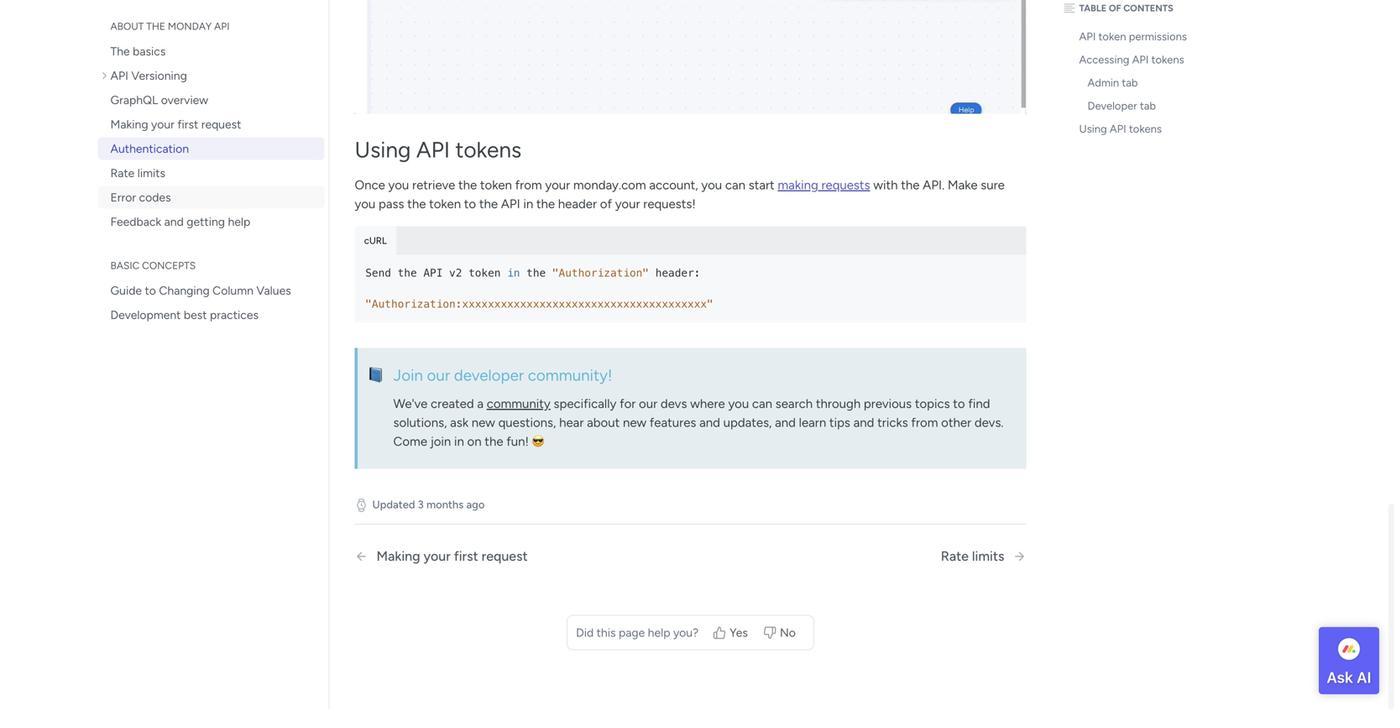 Task type: vqa. For each thing, say whether or not it's contained in the screenshot.
search
yes



Task type: describe. For each thing, give the bounding box(es) containing it.
0 horizontal spatial rate
[[110, 168, 135, 182]]

feedback and getting help
[[110, 217, 251, 231]]

accessing api tokens link
[[1061, 50, 1245, 73]]

token inside tab panel
[[469, 269, 501, 282]]

graphql overview link
[[98, 91, 325, 113]]

api down the
[[110, 70, 128, 85]]

thumbs down1 image
[[764, 628, 777, 642]]

graphql overview
[[110, 95, 208, 109]]

where
[[691, 398, 726, 414]]

ask ai
[[1328, 669, 1372, 687]]

you inside specifically for our devs where you can search through previous topics to find solutions, ask new questions, hear about new features and updates, and learn tips and tricks from other devs. come join in on the fun! 😎
[[729, 398, 749, 414]]

the basics link
[[98, 42, 325, 64]]

hear
[[560, 417, 584, 432]]

basics
[[133, 46, 166, 60]]

the left api. at the right
[[902, 180, 920, 195]]

watch image
[[355, 500, 368, 514]]

1 new from the left
[[472, 417, 496, 432]]

months
[[427, 500, 464, 514]]

questions,
[[499, 417, 556, 432]]

tricks
[[878, 417, 909, 432]]

you inside with the api. make sure you pass the token to the api in the header of your requests!
[[355, 199, 376, 214]]

in inside specifically for our devs where you can search through previous topics to find solutions, ask new questions, hear about new features and updates, and learn tips and tricks from other devs. come join in on the fun! 😎
[[454, 436, 464, 451]]

ask ai button
[[1320, 627, 1380, 695]]

requests
[[822, 180, 871, 195]]

header
[[558, 199, 597, 214]]

0 vertical spatial making your first request
[[110, 119, 241, 133]]

start
[[749, 180, 775, 195]]

getting
[[187, 217, 225, 231]]

developer tab
[[1088, 101, 1157, 114]]

0 horizontal spatial using api tokens
[[355, 139, 522, 165]]

arrow right2 image
[[1013, 552, 1027, 565]]

development
[[110, 310, 181, 324]]

developer tab link
[[1069, 96, 1245, 119]]

api up the basics link
[[214, 22, 230, 34]]

api inside with the api. make sure you pass the token to the api in the header of your requests!
[[501, 199, 520, 214]]

monday.com
[[574, 180, 646, 195]]

0 vertical spatial can
[[726, 180, 746, 195]]

community!
[[528, 368, 613, 387]]

show subpages for api versioning image
[[102, 72, 110, 83]]

the up basics
[[146, 22, 165, 34]]

0 horizontal spatial from
[[515, 180, 542, 195]]

the
[[110, 46, 130, 60]]

developer
[[454, 368, 524, 387]]

tokens for accessing api tokens link
[[1152, 55, 1185, 68]]

guide to changing column values link
[[98, 281, 325, 304]]

0 horizontal spatial request
[[201, 119, 241, 133]]

the basics
[[110, 46, 166, 60]]

sure
[[981, 180, 1005, 195]]

token inside with the api. make sure you pass the token to the api in the header of your requests!
[[429, 199, 461, 214]]

ask
[[1328, 669, 1354, 687]]

join
[[431, 436, 451, 451]]

and right tips
[[854, 417, 875, 432]]

retrieve
[[412, 180, 456, 195]]

in inside with the api. make sure you pass the token to the api in the header of your requests!
[[524, 199, 534, 214]]

topics
[[915, 398, 951, 414]]

about
[[110, 22, 144, 34]]

from inside specifically for our devs where you can search through previous topics to find solutions, ask new questions, hear about new features and updates, and learn tips and tricks from other devs. come join in on the fun! 😎
[[912, 417, 939, 432]]

come
[[394, 436, 428, 451]]

once
[[355, 180, 385, 195]]

error codes
[[110, 192, 171, 206]]

the right retrieve
[[459, 180, 477, 195]]

with
[[874, 180, 898, 195]]

token up accessing
[[1099, 32, 1127, 45]]

development best practices link
[[98, 306, 325, 328]]

to inside guide to changing column values link
[[145, 285, 156, 300]]

the right send
[[398, 269, 417, 282]]

first inside pagination controls element
[[454, 551, 479, 567]]

you up "pass"
[[389, 180, 409, 195]]

0 vertical spatial limits
[[138, 168, 166, 182]]

api token permissions
[[1080, 32, 1188, 45]]

admin
[[1088, 78, 1120, 91]]

this
[[597, 628, 616, 642]]

the left header
[[537, 199, 555, 214]]

to inside with the api. make sure you pass the token to the api in the header of your requests!
[[464, 199, 476, 214]]

monday
[[168, 22, 212, 34]]

thumbs up 2 image
[[713, 628, 727, 642]]

on
[[467, 436, 482, 451]]

the up ""authorization:xxxxxxxxxxxxxxxxxxxxxxxxxxxxxxxxxxxxxx""
[[527, 269, 546, 282]]

your inside pagination controls element
[[424, 551, 451, 567]]

2 new from the left
[[623, 417, 647, 432]]

request inside pagination controls element
[[482, 551, 528, 567]]

join our developer community!
[[394, 368, 613, 387]]

header:
[[656, 269, 701, 282]]

v2
[[449, 269, 462, 282]]

feedback and getting help link
[[98, 212, 325, 235]]

about
[[587, 417, 620, 432]]

📘
[[368, 368, 384, 387]]

graphql
[[110, 95, 158, 109]]

overview
[[161, 95, 208, 109]]

updated
[[373, 500, 415, 514]]

yes button
[[707, 622, 758, 647]]

using api tokens link
[[1061, 119, 1245, 143]]

practices
[[210, 310, 259, 324]]

features
[[650, 417, 697, 432]]

solutions,
[[394, 417, 447, 432]]

rate limits for topmost rate limits link
[[110, 168, 166, 182]]

ask
[[450, 417, 469, 432]]

help for getting
[[228, 217, 251, 231]]

through
[[816, 398, 861, 414]]

created
[[431, 398, 474, 414]]

learn
[[799, 417, 827, 432]]



Task type: locate. For each thing, give the bounding box(es) containing it.
updates,
[[724, 417, 772, 432]]

codes
[[139, 192, 171, 206]]

new down a
[[472, 417, 496, 432]]

request down ago
[[482, 551, 528, 567]]

using api tokens up retrieve
[[355, 139, 522, 165]]

of
[[600, 199, 612, 214]]

error
[[110, 192, 136, 206]]

from
[[515, 180, 542, 195], [912, 417, 939, 432]]

feedback
[[110, 217, 161, 231]]

in left header
[[524, 199, 534, 214]]

accessing api tokens
[[1080, 55, 1185, 68]]

to right "pass"
[[464, 199, 476, 214]]

with the api. make sure you pass the token to the api in the header of your requests!
[[355, 180, 1005, 214]]

0 vertical spatial rate limits
[[110, 168, 166, 182]]

changing
[[159, 285, 210, 300]]

0 horizontal spatial in
[[454, 436, 464, 451]]

1 horizontal spatial in
[[507, 269, 520, 282]]

join
[[394, 368, 423, 387]]

pagination controls element
[[355, 534, 1027, 584]]

once you retrieve the token from your monday.com account, you can start making requests
[[355, 180, 871, 195]]

limits inside pagination controls element
[[973, 551, 1005, 567]]

from down topics on the bottom of the page
[[912, 417, 939, 432]]

you right account,
[[702, 180, 723, 195]]

community link
[[487, 398, 551, 414]]

you up the 'updates,'
[[729, 398, 749, 414]]

help for page
[[648, 628, 671, 642]]

api left header
[[501, 199, 520, 214]]

and
[[164, 217, 184, 231], [700, 417, 721, 432], [775, 417, 796, 432], [854, 417, 875, 432]]

the
[[146, 22, 165, 34], [459, 180, 477, 195], [902, 180, 920, 195], [408, 199, 426, 214], [479, 199, 498, 214], [537, 199, 555, 214], [398, 269, 417, 282], [527, 269, 546, 282], [485, 436, 504, 451]]

1 vertical spatial making your first request link
[[355, 551, 643, 567]]

0 horizontal spatial making
[[110, 119, 148, 133]]

first down overview
[[178, 119, 198, 133]]

did
[[576, 628, 594, 642]]

0 vertical spatial tokens
[[1152, 55, 1185, 68]]

1 horizontal spatial help
[[648, 628, 671, 642]]

to right guide
[[145, 285, 156, 300]]

account,
[[650, 180, 699, 195]]

using api tokens
[[1080, 124, 1162, 138], [355, 139, 522, 165]]

1 horizontal spatial first
[[454, 551, 479, 567]]

rate limits for rate limits link in the pagination controls element
[[941, 551, 1005, 567]]

1 vertical spatial first
[[454, 551, 479, 567]]

0 horizontal spatial tab
[[1123, 78, 1139, 91]]

tab for admin tab
[[1123, 78, 1139, 91]]

basic
[[110, 261, 140, 274]]

did this page help you?
[[576, 628, 699, 642]]

0 vertical spatial request
[[201, 119, 241, 133]]

1 vertical spatial making your first request
[[377, 551, 528, 567]]

1 horizontal spatial using api tokens
[[1080, 124, 1162, 138]]

making right arrow left2 'icon'
[[377, 551, 421, 567]]

making your first request inside pagination controls element
[[377, 551, 528, 567]]

limits
[[138, 168, 166, 182], [973, 551, 1005, 567]]

guide
[[110, 285, 142, 300]]

token right retrieve
[[480, 180, 512, 195]]

accessing
[[1080, 55, 1130, 68]]

making inside pagination controls element
[[377, 551, 421, 567]]

making your first request link inside pagination controls element
[[355, 551, 643, 567]]

you down once
[[355, 199, 376, 214]]

1 vertical spatial help
[[648, 628, 671, 642]]

making down graphql
[[110, 119, 148, 133]]

0 horizontal spatial making your first request
[[110, 119, 241, 133]]

api
[[214, 22, 230, 34], [1080, 32, 1096, 45], [1133, 55, 1149, 68], [110, 70, 128, 85], [1110, 124, 1127, 138], [417, 139, 450, 165], [501, 199, 520, 214], [424, 269, 443, 282]]

0 horizontal spatial can
[[726, 180, 746, 195]]

request up the authentication link
[[201, 119, 241, 133]]

the up send the api v2 token in the "authorization" header:
[[479, 199, 498, 214]]

0 vertical spatial tab
[[1123, 78, 1139, 91]]

first down ago
[[454, 551, 479, 567]]

rate limits left the arrow right2 image
[[941, 551, 1005, 567]]

1 vertical spatial tab
[[1141, 101, 1157, 114]]

1 horizontal spatial from
[[912, 417, 939, 432]]

find
[[969, 398, 991, 414]]

versioning
[[131, 70, 187, 85]]

previous
[[864, 398, 912, 414]]

0 vertical spatial help
[[228, 217, 251, 231]]

0 horizontal spatial using
[[355, 139, 411, 165]]

making your first request link down ago
[[355, 551, 643, 567]]

0 vertical spatial rate
[[110, 168, 135, 182]]

2 vertical spatial to
[[954, 398, 966, 414]]

permissions
[[1130, 32, 1188, 45]]

2 vertical spatial in
[[454, 436, 464, 451]]

making requests link
[[778, 180, 871, 195]]

in up ""authorization:xxxxxxxxxxxxxxxxxxxxxxxxxxxxxxxxxxxxxx""
[[507, 269, 520, 282]]

in inside tab panel
[[507, 269, 520, 282]]

updated 3 months ago
[[373, 500, 485, 514]]

0 horizontal spatial limits
[[138, 168, 166, 182]]

1 horizontal spatial limits
[[973, 551, 1005, 567]]

api up accessing
[[1080, 32, 1096, 45]]

our inside specifically for our devs where you can search through previous topics to find solutions, ask new questions, hear about new features and updates, and learn tips and tricks from other devs. come join in on the fun! 😎
[[639, 398, 658, 414]]

send
[[366, 269, 391, 282]]

tab up using api tokens "link"
[[1141, 101, 1157, 114]]

search
[[776, 398, 813, 414]]

api up retrieve
[[417, 139, 450, 165]]

2 horizontal spatial in
[[524, 199, 534, 214]]

1 vertical spatial can
[[753, 398, 773, 414]]

other
[[942, 417, 972, 432]]

yes
[[730, 628, 748, 642]]

1 horizontal spatial making your first request
[[377, 551, 528, 567]]

0 horizontal spatial our
[[427, 368, 450, 387]]

we've created a community
[[394, 398, 551, 414]]

making your first request link
[[98, 115, 325, 138], [355, 551, 643, 567]]

1 vertical spatial request
[[482, 551, 528, 567]]

1 vertical spatial from
[[912, 417, 939, 432]]

1 horizontal spatial using
[[1080, 124, 1108, 138]]

0 vertical spatial from
[[515, 180, 542, 195]]

using up once
[[355, 139, 411, 165]]

your
[[151, 119, 175, 133], [545, 180, 571, 195], [615, 199, 641, 214], [424, 551, 451, 567]]

no
[[780, 628, 796, 642]]

1 vertical spatial using
[[355, 139, 411, 165]]

developer
[[1088, 101, 1138, 114]]

1 vertical spatial limits
[[973, 551, 1005, 567]]

pass
[[379, 199, 404, 214]]

requests!
[[644, 199, 696, 214]]

token right v2 on the top left of the page
[[469, 269, 501, 282]]

1 vertical spatial tokens
[[1130, 124, 1162, 138]]

concepts
[[142, 261, 196, 274]]

0 vertical spatial using
[[1080, 124, 1108, 138]]

and down search
[[775, 417, 796, 432]]

using down developer
[[1080, 124, 1108, 138]]

limits down authentication
[[138, 168, 166, 182]]

using api tokens inside "link"
[[1080, 124, 1162, 138]]

no button
[[758, 622, 805, 647]]

ago
[[467, 500, 485, 514]]

request
[[201, 119, 241, 133], [482, 551, 528, 567]]

column
[[213, 285, 254, 300]]

0 horizontal spatial first
[[178, 119, 198, 133]]

0 horizontal spatial rate limits
[[110, 168, 166, 182]]

1 vertical spatial rate limits
[[941, 551, 1005, 567]]

your right of
[[615, 199, 641, 214]]

1 vertical spatial rate limits link
[[941, 551, 1027, 567]]

api down api token permissions
[[1133, 55, 1149, 68]]

page
[[619, 628, 645, 642]]

0 vertical spatial rate limits link
[[98, 164, 325, 186]]

rate limits
[[110, 168, 166, 182], [941, 551, 1005, 567]]

making your first request link up the authentication link
[[98, 115, 325, 138]]

admin tab
[[1088, 78, 1139, 91]]

tab list
[[355, 229, 1027, 257]]

best
[[184, 310, 207, 324]]

can left start
[[726, 180, 746, 195]]

basic concepts
[[110, 261, 196, 274]]

0 vertical spatial to
[[464, 199, 476, 214]]

tokens inside "link"
[[1130, 124, 1162, 138]]

the right "pass"
[[408, 199, 426, 214]]

can inside specifically for our devs where you can search through previous topics to find solutions, ask new questions, hear about new features and updates, and learn tips and tricks from other devs. come join in on the fun! 😎
[[753, 398, 773, 414]]

token down retrieve
[[429, 199, 461, 214]]

1 horizontal spatial rate
[[941, 551, 969, 567]]

1 horizontal spatial making
[[377, 551, 421, 567]]

authentication link
[[98, 139, 325, 162]]

2 vertical spatial tokens
[[456, 139, 522, 165]]

and down "codes" at the left
[[164, 217, 184, 231]]

making your first request down the months
[[377, 551, 528, 567]]

0 horizontal spatial to
[[145, 285, 156, 300]]

0 vertical spatial making
[[110, 119, 148, 133]]

1 vertical spatial making
[[377, 551, 421, 567]]

making your first request down overview
[[110, 119, 241, 133]]

0 vertical spatial in
[[524, 199, 534, 214]]

limits left the arrow right2 image
[[973, 551, 1005, 567]]

0 horizontal spatial rate limits link
[[98, 164, 325, 186]]

api left v2 on the top left of the page
[[424, 269, 443, 282]]

rate left the arrow right2 image
[[941, 551, 969, 567]]

api versioning link
[[98, 66, 325, 89]]

rate inside pagination controls element
[[941, 551, 969, 567]]

1 horizontal spatial to
[[464, 199, 476, 214]]

to up the other
[[954, 398, 966, 414]]

rate up the error
[[110, 168, 135, 182]]

a
[[477, 398, 484, 414]]

3
[[418, 500, 424, 514]]

can up the 'updates,'
[[753, 398, 773, 414]]

project logo image
[[1336, 636, 1363, 663]]

development best practices
[[110, 310, 259, 324]]

1 horizontal spatial request
[[482, 551, 528, 567]]

in
[[524, 199, 534, 214], [507, 269, 520, 282], [454, 436, 464, 451]]

rate limits inside pagination controls element
[[941, 551, 1005, 567]]

2 horizontal spatial to
[[954, 398, 966, 414]]

tab down accessing api tokens
[[1123, 78, 1139, 91]]

1 horizontal spatial our
[[639, 398, 658, 414]]

tab
[[1123, 78, 1139, 91], [1141, 101, 1157, 114]]

admin tab link
[[1069, 73, 1245, 96]]

and down where
[[700, 417, 721, 432]]

our right join
[[427, 368, 450, 387]]

using
[[1080, 124, 1108, 138], [355, 139, 411, 165]]

can
[[726, 180, 746, 195], [753, 398, 773, 414]]

arrow left2 image
[[355, 552, 368, 565]]

to inside specifically for our devs where you can search through previous topics to find solutions, ask new questions, hear about new features and updates, and learn tips and tricks from other devs. come join in on the fun! 😎
[[954, 398, 966, 414]]

0 vertical spatial our
[[427, 368, 450, 387]]

new down for
[[623, 417, 647, 432]]

0 vertical spatial making your first request link
[[98, 115, 325, 138]]

0 horizontal spatial making your first request link
[[98, 115, 325, 138]]

your up header
[[545, 180, 571, 195]]

0 horizontal spatial new
[[472, 417, 496, 432]]

we've
[[394, 398, 428, 414]]

tab panel containing send the api v2 token
[[355, 257, 1027, 325]]

0 horizontal spatial help
[[228, 217, 251, 231]]

1 horizontal spatial tab
[[1141, 101, 1157, 114]]

your down the "graphql overview"
[[151, 119, 175, 133]]

api inside tab panel
[[424, 269, 443, 282]]

ai
[[1358, 669, 1372, 687]]

help
[[228, 217, 251, 231], [648, 628, 671, 642]]

tab panel
[[355, 257, 1027, 325]]

tab for developer tab
[[1141, 101, 1157, 114]]

0 vertical spatial first
[[178, 119, 198, 133]]

about the monday api
[[110, 22, 230, 34]]

1 horizontal spatial making your first request link
[[355, 551, 643, 567]]

first
[[178, 119, 198, 133], [454, 551, 479, 567]]

from left monday.com
[[515, 180, 542, 195]]

api down developer tab
[[1110, 124, 1127, 138]]

0 vertical spatial using api tokens
[[1080, 124, 1162, 138]]

1 horizontal spatial can
[[753, 398, 773, 414]]

rate limits link inside pagination controls element
[[941, 551, 1027, 567]]

tokens for using api tokens "link"
[[1130, 124, 1162, 138]]

values
[[257, 285, 291, 300]]

using api tokens down developer tab
[[1080, 124, 1162, 138]]

1 vertical spatial in
[[507, 269, 520, 282]]

1 horizontal spatial new
[[623, 417, 647, 432]]

in left the on
[[454, 436, 464, 451]]

api inside "link"
[[1110, 124, 1127, 138]]

1 vertical spatial to
[[145, 285, 156, 300]]

"authorization:xxxxxxxxxxxxxxxxxxxxxxxxxxxxxxxxxxxxxx"
[[366, 300, 714, 313]]

our right for
[[639, 398, 658, 414]]

tips
[[830, 417, 851, 432]]

tab inside "link"
[[1141, 101, 1157, 114]]

"authorization"
[[553, 269, 649, 282]]

rate limits up error codes
[[110, 168, 166, 182]]

to
[[464, 199, 476, 214], [145, 285, 156, 300], [954, 398, 966, 414]]

1 horizontal spatial rate limits
[[941, 551, 1005, 567]]

making
[[110, 119, 148, 133], [377, 551, 421, 567]]

community
[[487, 398, 551, 414]]

help right getting at the left of the page
[[228, 217, 251, 231]]

1 vertical spatial using api tokens
[[355, 139, 522, 165]]

1 horizontal spatial rate limits link
[[941, 551, 1027, 567]]

api.
[[923, 180, 945, 195]]

1 vertical spatial rate
[[941, 551, 969, 567]]

😎
[[532, 436, 545, 451]]

help left you?
[[648, 628, 671, 642]]

using inside "link"
[[1080, 124, 1108, 138]]

your down the months
[[424, 551, 451, 567]]

the right the on
[[485, 436, 504, 451]]

for
[[620, 398, 636, 414]]

devs.
[[975, 417, 1004, 432]]

your inside with the api. make sure you pass the token to the api in the header of your requests!
[[615, 199, 641, 214]]

the inside specifically for our devs where you can search through previous topics to find solutions, ask new questions, hear about new features and updates, and learn tips and tricks from other devs. come join in on the fun! 😎
[[485, 436, 504, 451]]

1 vertical spatial our
[[639, 398, 658, 414]]



